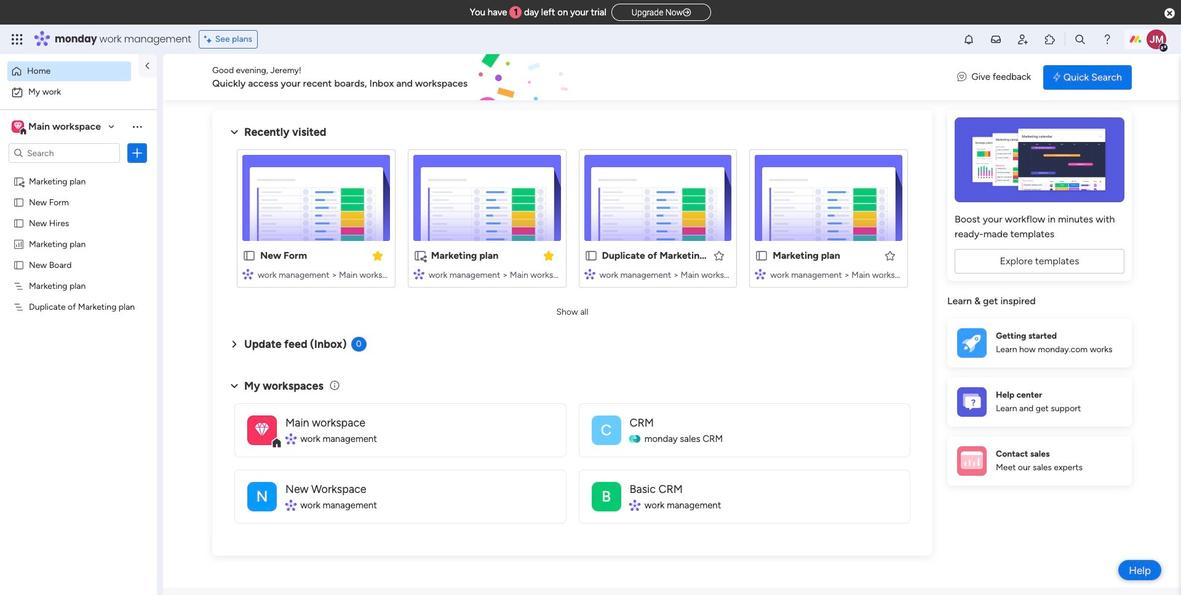 Task type: locate. For each thing, give the bounding box(es) containing it.
public board image
[[13, 217, 25, 229], [242, 249, 256, 263]]

help image
[[1101, 33, 1114, 46]]

0 vertical spatial public board image
[[13, 217, 25, 229]]

2 vertical spatial option
[[0, 170, 157, 173]]

public board image
[[13, 196, 25, 208], [584, 249, 598, 263], [755, 249, 769, 263], [13, 259, 25, 271]]

workspace image
[[255, 419, 269, 441], [247, 482, 277, 512], [592, 482, 621, 512]]

workspace image
[[12, 120, 24, 134], [14, 120, 22, 134], [247, 416, 277, 445], [592, 416, 621, 445]]

v2 user feedback image
[[957, 70, 967, 84]]

open update feed (inbox) image
[[227, 337, 242, 352]]

Search in workspace field
[[26, 146, 103, 160]]

help center element
[[947, 377, 1132, 427]]

0 element
[[351, 337, 366, 352]]

0 horizontal spatial public board image
[[13, 217, 25, 229]]

templates image image
[[959, 118, 1121, 202]]

see plans image
[[204, 33, 215, 46]]

dapulse close image
[[1165, 7, 1175, 20]]

update feed image
[[990, 33, 1002, 46]]

component image
[[755, 269, 766, 280]]

list box
[[0, 168, 157, 483]]

workspace selection element
[[12, 119, 103, 135]]

getting started element
[[947, 318, 1132, 368]]

option
[[7, 62, 131, 81], [7, 82, 150, 102], [0, 170, 157, 173]]

public board image right remove from favorites icon
[[584, 249, 598, 263]]

1 vertical spatial public board image
[[242, 249, 256, 263]]

0 vertical spatial option
[[7, 62, 131, 81]]

select product image
[[11, 33, 23, 46]]

1 vertical spatial option
[[7, 82, 150, 102]]

close my workspaces image
[[227, 379, 242, 394]]

public board image down public dashboard "image"
[[13, 259, 25, 271]]

v2 bolt switch image
[[1053, 70, 1061, 84]]



Task type: describe. For each thing, give the bounding box(es) containing it.
options image
[[131, 147, 143, 159]]

remove from favorites image
[[371, 249, 384, 262]]

jeremy miller image
[[1147, 30, 1166, 49]]

1 horizontal spatial public board image
[[242, 249, 256, 263]]

quick search results list box
[[227, 140, 918, 303]]

remove from favorites image
[[542, 249, 555, 262]]

dapulse rightstroke image
[[683, 8, 691, 17]]

monday marketplace image
[[1044, 33, 1056, 46]]

search everything image
[[1074, 33, 1087, 46]]

close recently visited image
[[227, 125, 242, 140]]

notifications image
[[963, 33, 975, 46]]

shareable board image
[[13, 175, 25, 187]]

public board image up component 'image'
[[755, 249, 769, 263]]

public dashboard image
[[13, 238, 25, 250]]

contact sales element
[[947, 437, 1132, 486]]

shareable board image
[[413, 249, 427, 263]]

add to favorites image
[[713, 249, 726, 262]]

workspace options image
[[131, 120, 143, 133]]

invite members image
[[1017, 33, 1029, 46]]

public board image down shareable board icon
[[13, 196, 25, 208]]

add to favorites image
[[884, 249, 896, 262]]



Task type: vqa. For each thing, say whether or not it's contained in the screenshot.
options icon
yes



